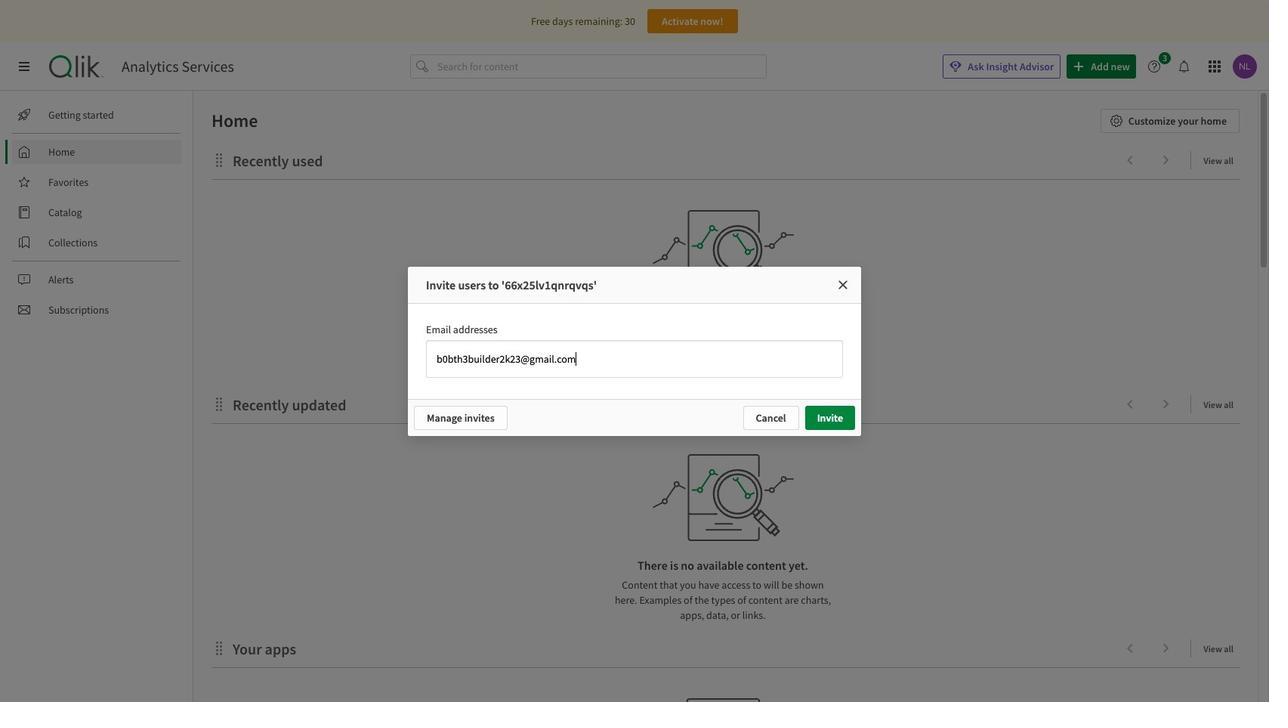 Task type: locate. For each thing, give the bounding box(es) containing it.
None text field
[[435, 349, 834, 368]]

0 vertical spatial move collection image
[[212, 152, 227, 167]]

main content
[[187, 91, 1270, 702]]

move collection image
[[212, 152, 227, 167], [212, 396, 227, 411], [212, 640, 227, 656]]

dialog
[[408, 266, 862, 436]]



Task type: vqa. For each thing, say whether or not it's contained in the screenshot.
the middle Move collection "icon"
yes



Task type: describe. For each thing, give the bounding box(es) containing it.
navigation pane element
[[0, 97, 193, 328]]

1 vertical spatial move collection image
[[212, 396, 227, 411]]

close sidebar menu image
[[18, 60, 30, 73]]

analytics services element
[[122, 57, 234, 76]]

2 vertical spatial move collection image
[[212, 640, 227, 656]]



